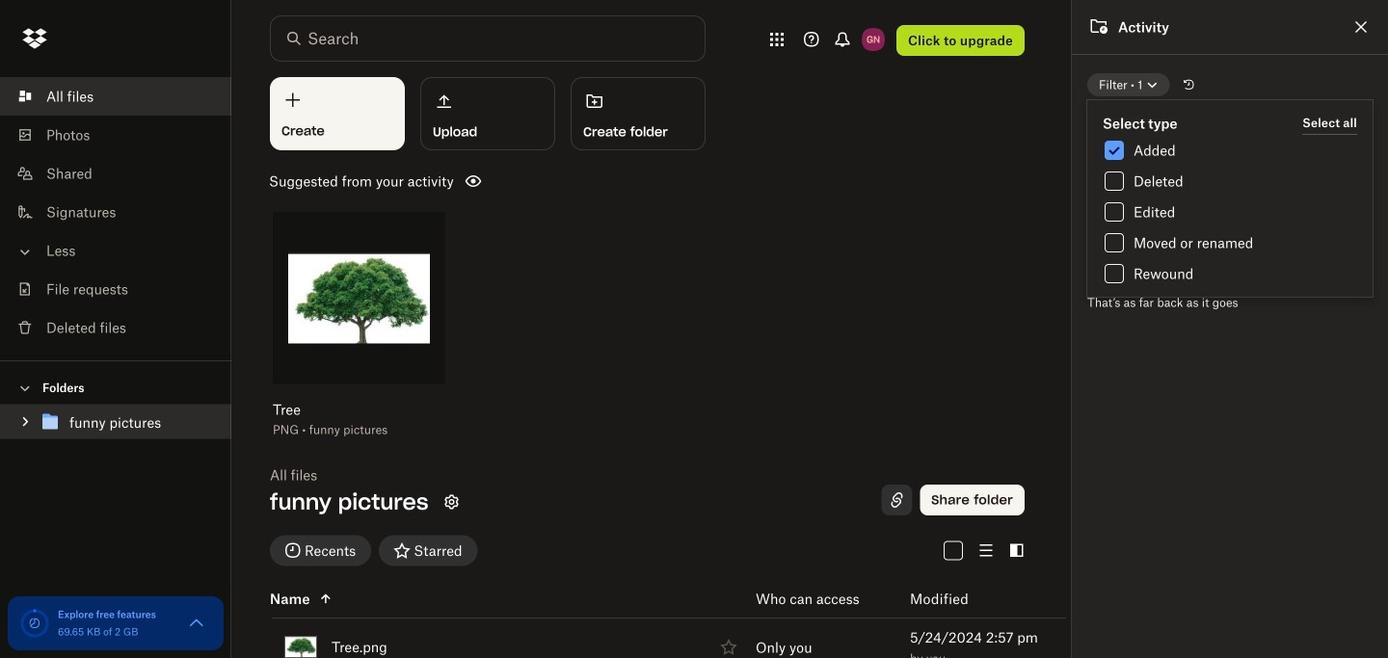 Task type: vqa. For each thing, say whether or not it's contained in the screenshot.
sent
no



Task type: describe. For each thing, give the bounding box(es) containing it.
rewind this folder image
[[1182, 77, 1197, 93]]

quota usage progress bar
[[19, 609, 50, 639]]

added checkbox item
[[1088, 135, 1373, 166]]

/funny pictures/tree.png image
[[285, 636, 317, 659]]

edited checkbox item
[[1088, 197, 1373, 228]]

moved or renamed checkbox item
[[1088, 228, 1373, 258]]

close right sidebar image
[[1350, 15, 1373, 39]]



Task type: locate. For each thing, give the bounding box(es) containing it.
list
[[0, 66, 231, 361]]

add to starred image
[[718, 636, 741, 659]]

dropbox image
[[15, 19, 54, 58]]

list item
[[0, 77, 231, 116]]

quota usage image
[[19, 609, 50, 639]]

rewound checkbox item
[[1088, 258, 1373, 289]]

Search in folder "funny pictures" text field
[[308, 27, 665, 50]]

name tree.png, modified fri may 24 2024 14:57:43 gmt-0700 (pacific daylight time), element
[[270, 619, 1067, 659]]

less image
[[15, 243, 35, 262]]

deleted checkbox item
[[1088, 166, 1373, 197]]

table
[[243, 580, 1067, 659]]



